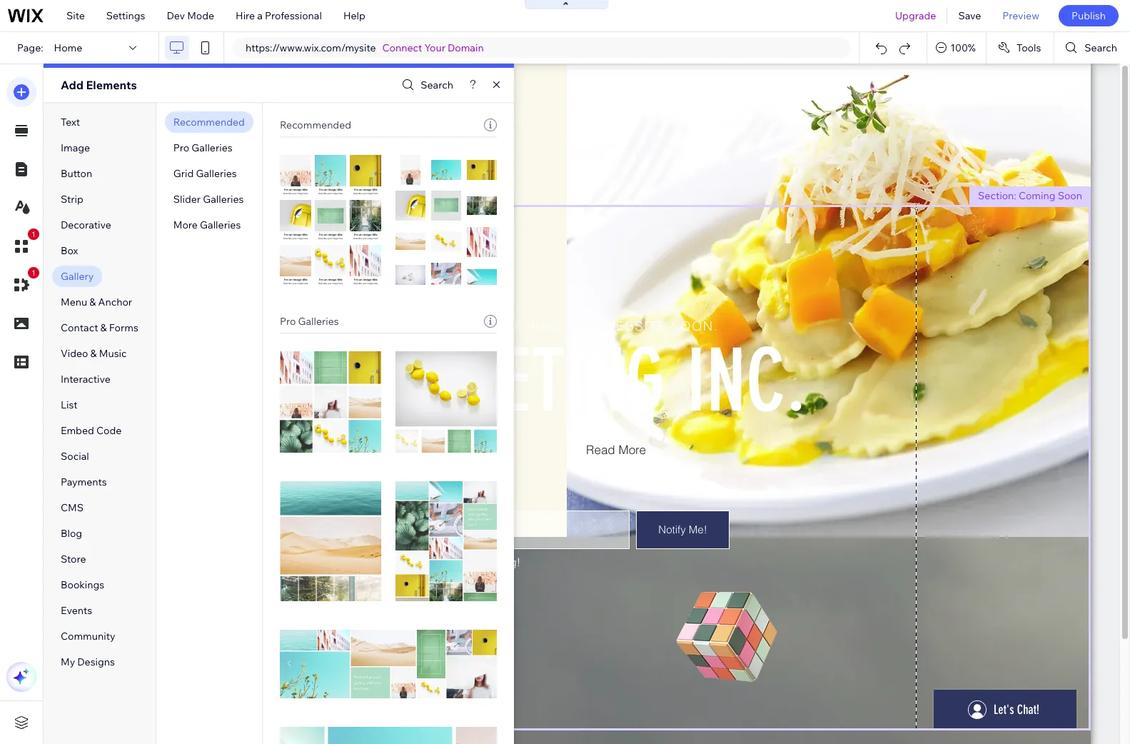 Task type: vqa. For each thing, say whether or not it's contained in the screenshot.
the leftmost ICON
no



Task type: describe. For each thing, give the bounding box(es) containing it.
change
[[131, 355, 168, 368]]

slider galleries
[[173, 193, 244, 206]]

preview button
[[992, 0, 1051, 31]]

designs
[[77, 656, 115, 669]]

tools
[[1017, 41, 1042, 54]]

upgrade
[[896, 9, 937, 22]]

vector art
[[125, 384, 166, 395]]

2 1 button from the top
[[6, 267, 39, 300]]

gallery
[[61, 270, 94, 283]]

dev
[[167, 9, 185, 22]]

site
[[66, 9, 85, 22]]

menu
[[61, 296, 87, 309]]

image
[[61, 141, 90, 154]]

add
[[61, 78, 84, 92]]

1 1 from the top
[[31, 230, 36, 239]]

0 horizontal spatial art
[[154, 384, 166, 395]]

settings
[[106, 9, 145, 22]]

code
[[96, 424, 122, 437]]

0 horizontal spatial vector
[[125, 384, 152, 395]]

0 vertical spatial vector
[[170, 355, 200, 368]]

grid galleries
[[173, 167, 237, 180]]

video
[[61, 347, 88, 360]]

home
[[54, 41, 82, 54]]

forms
[[109, 321, 138, 334]]

grid
[[173, 167, 194, 180]]

1 1 button from the top
[[6, 229, 39, 261]]

text
[[61, 116, 80, 129]]

your
[[425, 41, 446, 54]]

professional
[[265, 9, 322, 22]]

2 1 from the top
[[31, 269, 36, 277]]

1 vertical spatial pro galleries
[[280, 315, 339, 328]]

soon
[[1058, 189, 1083, 202]]

elements
[[86, 78, 137, 92]]

interactive
[[61, 373, 111, 386]]

more galleries
[[173, 219, 241, 231]]

dev mode
[[167, 9, 214, 22]]

& for contact
[[100, 321, 107, 334]]

payments
[[61, 476, 107, 489]]

cms
[[61, 501, 84, 514]]

0 horizontal spatial pro
[[173, 141, 189, 154]]

1 horizontal spatial recommended
[[280, 119, 351, 131]]

0 horizontal spatial recommended
[[173, 116, 245, 129]]

a
[[257, 9, 263, 22]]

1 horizontal spatial art
[[203, 355, 217, 368]]

contact & forms
[[61, 321, 138, 334]]

1 horizontal spatial pro
[[280, 315, 296, 328]]

box
[[61, 244, 78, 257]]

mode
[[187, 9, 214, 22]]



Task type: locate. For each thing, give the bounding box(es) containing it.
0 vertical spatial pro
[[173, 141, 189, 154]]

store
[[61, 553, 86, 566]]

save
[[959, 9, 982, 22]]

decorative
[[61, 219, 111, 231]]

0 horizontal spatial search button
[[399, 75, 453, 95]]

& right menu
[[90, 296, 96, 309]]

1 vertical spatial vector
[[125, 384, 152, 395]]

art
[[203, 355, 217, 368], [154, 384, 166, 395]]

community
[[61, 630, 115, 643]]

video & music
[[61, 347, 127, 360]]

embed code
[[61, 424, 122, 437]]

1 vertical spatial pro
[[280, 315, 296, 328]]

1 vertical spatial &
[[100, 321, 107, 334]]

&
[[90, 296, 96, 309], [100, 321, 107, 334], [90, 347, 97, 360]]

0 vertical spatial art
[[203, 355, 217, 368]]

vector down change
[[125, 384, 152, 395]]

1 vertical spatial search
[[421, 79, 453, 91]]

1 left decorative
[[31, 230, 36, 239]]

art down change
[[154, 384, 166, 395]]

& right video
[[90, 347, 97, 360]]

connect
[[383, 41, 422, 54]]

bookings
[[61, 579, 104, 591]]

music
[[99, 347, 127, 360]]

search down your
[[421, 79, 453, 91]]

1 vertical spatial 1 button
[[6, 267, 39, 300]]

publish button
[[1059, 5, 1119, 26]]

1 vertical spatial 1
[[31, 269, 36, 277]]

& for menu
[[90, 296, 96, 309]]

coming
[[1019, 189, 1056, 202]]

help
[[343, 9, 366, 22]]

100% button
[[928, 32, 986, 64]]

1 button
[[6, 229, 39, 261], [6, 267, 39, 300]]

my
[[61, 656, 75, 669]]

change vector art
[[131, 355, 217, 368]]

search button down publish
[[1055, 32, 1131, 64]]

more
[[173, 219, 198, 231]]

2 vertical spatial &
[[90, 347, 97, 360]]

vector
[[170, 355, 200, 368], [125, 384, 152, 395]]

0 vertical spatial 1
[[31, 230, 36, 239]]

0 vertical spatial &
[[90, 296, 96, 309]]

add elements
[[61, 78, 137, 92]]

pro galleries
[[173, 141, 233, 154], [280, 315, 339, 328]]

search
[[1085, 41, 1118, 54], [421, 79, 453, 91]]

galleries
[[192, 141, 233, 154], [196, 167, 237, 180], [203, 193, 244, 206], [200, 219, 241, 231], [298, 315, 339, 328]]

0 horizontal spatial search
[[421, 79, 453, 91]]

1 button left menu
[[6, 267, 39, 300]]

vector right change
[[170, 355, 200, 368]]

menu & anchor
[[61, 296, 132, 309]]

button
[[61, 167, 92, 180]]

section: coming soon
[[979, 189, 1083, 202]]

preview
[[1003, 9, 1040, 22]]

domain
[[448, 41, 484, 54]]

1 vertical spatial art
[[154, 384, 166, 395]]

recommended
[[173, 116, 245, 129], [280, 119, 351, 131]]

embed
[[61, 424, 94, 437]]

blog
[[61, 527, 82, 540]]

strip
[[61, 193, 83, 206]]

pro
[[173, 141, 189, 154], [280, 315, 296, 328]]

art right change
[[203, 355, 217, 368]]

anchor
[[98, 296, 132, 309]]

search down publish
[[1085, 41, 1118, 54]]

https://www.wix.com/mysite connect your domain
[[246, 41, 484, 54]]

publish
[[1072, 9, 1106, 22]]

hire a professional
[[236, 9, 322, 22]]

section:
[[979, 189, 1017, 202]]

events
[[61, 604, 92, 617]]

social
[[61, 450, 89, 463]]

1 button left box at the top of page
[[6, 229, 39, 261]]

0 vertical spatial pro galleries
[[173, 141, 233, 154]]

1 horizontal spatial search
[[1085, 41, 1118, 54]]

1
[[31, 230, 36, 239], [31, 269, 36, 277]]

0 horizontal spatial pro galleries
[[173, 141, 233, 154]]

search button down your
[[399, 75, 453, 95]]

https://www.wix.com/mysite
[[246, 41, 376, 54]]

slider
[[173, 193, 201, 206]]

tools button
[[987, 32, 1054, 64]]

search button
[[1055, 32, 1131, 64], [399, 75, 453, 95]]

1 horizontal spatial pro galleries
[[280, 315, 339, 328]]

0 vertical spatial 1 button
[[6, 229, 39, 261]]

list
[[61, 399, 78, 411]]

save button
[[948, 0, 992, 31]]

contact
[[61, 321, 98, 334]]

1 horizontal spatial search button
[[1055, 32, 1131, 64]]

my designs
[[61, 656, 115, 669]]

1 vertical spatial search button
[[399, 75, 453, 95]]

1 horizontal spatial vector
[[170, 355, 200, 368]]

0 vertical spatial search button
[[1055, 32, 1131, 64]]

100%
[[951, 41, 976, 54]]

& left forms
[[100, 321, 107, 334]]

1 left gallery
[[31, 269, 36, 277]]

0 vertical spatial search
[[1085, 41, 1118, 54]]

& for video
[[90, 347, 97, 360]]

hire
[[236, 9, 255, 22]]



